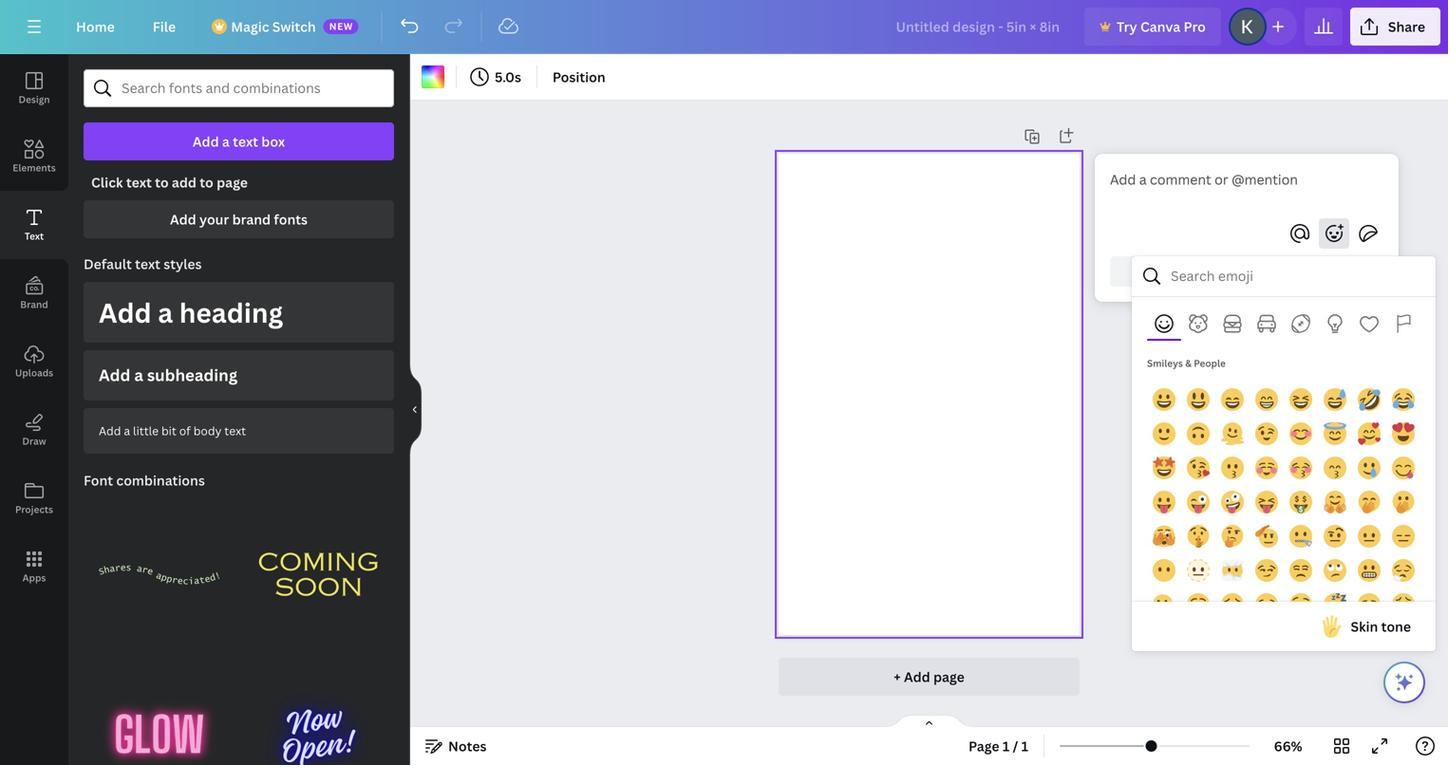 Task type: describe. For each thing, give the bounding box(es) containing it.
kissing face with closed eyes image
[[1290, 457, 1312, 480]]

notes button
[[418, 731, 494, 762]]

box
[[261, 132, 285, 151]]

squinting face with tongue image
[[1255, 491, 1278, 514]]

page
[[969, 737, 999, 755]]

position button
[[545, 62, 613, 92]]

a for subheading
[[134, 364, 143, 386]]

of
[[179, 423, 191, 439]]

position
[[553, 68, 605, 86]]

zipper-mouth face image
[[1290, 525, 1312, 548]]

add right + at the bottom right
[[904, 668, 930, 686]]

face with peeking eye image
[[1153, 525, 1176, 548]]

cancel button
[[1110, 256, 1239, 287]]

skin tone
[[1351, 618, 1411, 636]]

little
[[133, 423, 159, 439]]

brand
[[232, 210, 271, 228]]

unamused face image
[[1290, 559, 1312, 582]]

thinking face image
[[1221, 525, 1244, 548]]

add a little bit of body text
[[99, 423, 246, 439]]

add for add a little bit of body text
[[99, 423, 121, 439]]

smiling face with open hands image
[[1324, 491, 1346, 514]]

default text styles
[[84, 255, 202, 273]]

text inside button
[[233, 132, 258, 151]]

elements
[[13, 161, 56, 174]]

text
[[25, 230, 44, 243]]

a for heading
[[158, 294, 173, 330]]

font combinations
[[84, 471, 205, 489]]

side panel tab list
[[0, 54, 68, 601]]

smileys
[[1147, 357, 1183, 370]]

default
[[84, 255, 132, 273]]

font
[[84, 471, 113, 489]]

design button
[[0, 54, 68, 122]]

styles
[[164, 255, 202, 273]]

face without mouth image
[[1153, 559, 1176, 582]]

face savoring food image
[[1392, 457, 1415, 480]]

hide image
[[409, 364, 422, 455]]

draw
[[22, 435, 46, 448]]

+ add page button
[[779, 658, 1080, 696]]

smiling face with heart-eyes image
[[1392, 423, 1415, 445]]

rolling on the floor laughing image
[[1358, 388, 1381, 411]]

cancel
[[1152, 263, 1197, 281]]

smiling face with halo image
[[1324, 423, 1346, 445]]

share button
[[1350, 8, 1440, 46]]

&
[[1185, 357, 1192, 370]]

draw button
[[0, 396, 68, 464]]

smiling face with hearts image
[[1358, 423, 1381, 445]]

add a text box button
[[84, 122, 394, 160]]

grinning squinting face image
[[1290, 388, 1312, 411]]

grinning face with big eyes image
[[1187, 388, 1210, 411]]

Design title text field
[[881, 8, 1077, 46]]

kissing face image
[[1221, 457, 1244, 480]]

66% button
[[1257, 731, 1319, 762]]

add your brand fonts
[[170, 210, 308, 228]]

shushing face image
[[1187, 525, 1210, 548]]

zany face image
[[1221, 491, 1244, 514]]

add a heading button
[[84, 282, 394, 343]]

heading
[[179, 294, 283, 330]]

add for add a subheading
[[99, 364, 130, 386]]

pensive face image
[[1221, 593, 1244, 616]]

magic
[[231, 18, 269, 36]]

grinning face image
[[1153, 388, 1176, 411]]

projects
[[15, 503, 53, 516]]

grinning face with sweat image
[[1324, 388, 1346, 411]]

new
[[329, 20, 353, 33]]

sleeping face image
[[1324, 593, 1346, 616]]

a for text
[[222, 132, 230, 151]]

your
[[199, 210, 229, 228]]

2 1 from the left
[[1021, 737, 1028, 755]]

/
[[1013, 737, 1018, 755]]

click text to add to page
[[91, 173, 248, 191]]

skin tone button
[[1311, 608, 1421, 646]]

add a little bit of body text button
[[84, 408, 394, 454]]

design
[[18, 93, 50, 106]]

1 1 from the left
[[1003, 737, 1010, 755]]

show pages image
[[884, 714, 975, 729]]

1 to from the left
[[155, 173, 169, 191]]

elements button
[[0, 122, 68, 191]]

add for add a text box
[[193, 132, 219, 151]]

face with rolling eyes image
[[1324, 559, 1346, 582]]

apps button
[[0, 533, 68, 601]]

0 horizontal spatial page
[[217, 173, 248, 191]]

text right click
[[126, 173, 152, 191]]

share
[[1388, 18, 1425, 36]]

grimacing face image
[[1358, 559, 1381, 582]]

kissing face with smiling eyes image
[[1324, 457, 1346, 480]]

people
[[1194, 357, 1226, 370]]

+ add page
[[894, 668, 965, 686]]



Task type: locate. For each thing, give the bounding box(es) containing it.
Comment draft. Add a comment or @mention. text field
[[1110, 169, 1383, 211]]

main menu bar
[[0, 0, 1448, 54]]

page 1 / 1
[[969, 737, 1028, 755]]

to
[[155, 173, 169, 191], [200, 173, 213, 191]]

switch
[[272, 18, 316, 36]]

pro
[[1184, 18, 1206, 36]]

0 vertical spatial page
[[217, 173, 248, 191]]

face in clouds image
[[1221, 559, 1244, 582]]

file
[[153, 18, 176, 36]]

winking face image
[[1255, 423, 1278, 445]]

projects button
[[0, 464, 68, 533]]

tone
[[1381, 618, 1411, 636]]

smiling face with smiling eyes image
[[1290, 423, 1312, 445]]

try canva pro
[[1117, 18, 1206, 36]]

dotted line face image
[[1187, 559, 1210, 582]]

Search fonts and combinations search field
[[122, 70, 356, 106]]

a inside 'button'
[[124, 423, 130, 439]]

1
[[1003, 737, 1010, 755], [1021, 737, 1028, 755]]

1 vertical spatial page
[[933, 668, 965, 686]]

try
[[1117, 18, 1137, 36]]

canva
[[1140, 18, 1180, 36]]

a for little
[[124, 423, 130, 439]]

smirking face image
[[1255, 559, 1278, 582]]

a inside button
[[222, 132, 230, 151]]

money-mouth face image
[[1290, 491, 1312, 514]]

notes
[[448, 737, 487, 755]]

face with tongue image
[[1153, 491, 1176, 514]]

lying face image
[[1153, 593, 1176, 616]]

relieved face image
[[1187, 593, 1210, 616]]

page
[[217, 173, 248, 191], [933, 668, 965, 686]]

a left little in the left bottom of the page
[[124, 423, 130, 439]]

skin
[[1351, 618, 1378, 636]]

combinations
[[116, 471, 205, 489]]

page up add your brand fonts
[[217, 173, 248, 191]]

#ffffff image
[[422, 66, 444, 88]]

add inside 'button'
[[99, 364, 130, 386]]

upside-down face image
[[1187, 423, 1210, 445]]

to right add at the left of page
[[200, 173, 213, 191]]

page up 'show pages' image
[[933, 668, 965, 686]]

file button
[[137, 8, 191, 46]]

body
[[193, 423, 222, 439]]

smiling face with tear image
[[1358, 457, 1381, 480]]

saluting face image
[[1255, 525, 1278, 548]]

fonts
[[274, 210, 308, 228]]

winking face with tongue image
[[1187, 491, 1210, 514]]

melting face image
[[1221, 423, 1244, 445]]

text left styles
[[135, 255, 160, 273]]

1 horizontal spatial to
[[200, 173, 213, 191]]

star struck image
[[1153, 457, 1176, 480]]

add
[[193, 132, 219, 151], [170, 210, 196, 228], [99, 294, 152, 330], [99, 364, 130, 386], [99, 423, 121, 439], [904, 668, 930, 686]]

add a subheading
[[99, 364, 238, 386]]

add left little in the left bottom of the page
[[99, 423, 121, 439]]

try canva pro button
[[1084, 8, 1221, 46]]

click
[[91, 173, 123, 191]]

add a heading
[[99, 294, 283, 330]]

face with tears of joy image
[[1392, 388, 1415, 411]]

a left box
[[222, 132, 230, 151]]

text inside 'button'
[[224, 423, 246, 439]]

uploads button
[[0, 328, 68, 396]]

face exhaling image
[[1392, 559, 1415, 582]]

beaming face with smiling eyes image
[[1255, 388, 1278, 411]]

face with hand over mouth image
[[1358, 491, 1381, 514]]

1 left "/"
[[1003, 737, 1010, 755]]

add for add your brand fonts
[[170, 210, 196, 228]]

face with medical mask image
[[1358, 593, 1381, 616]]

page inside button
[[933, 668, 965, 686]]

face with raised eyebrow image
[[1324, 525, 1346, 548]]

to left add at the left of page
[[155, 173, 169, 191]]

expressionless face image
[[1392, 525, 1415, 548]]

add inside button
[[193, 132, 219, 151]]

a down styles
[[158, 294, 173, 330]]

sleepy face image
[[1255, 593, 1278, 616]]

add left subheading
[[99, 364, 130, 386]]

grinning face with smiling eyes image
[[1221, 388, 1244, 411]]

home link
[[61, 8, 130, 46]]

2 to from the left
[[200, 173, 213, 191]]

neutral face image
[[1358, 525, 1381, 548]]

text left box
[[233, 132, 258, 151]]

5.0s
[[495, 68, 521, 86]]

text button
[[0, 191, 68, 259]]

brand button
[[0, 259, 68, 328]]

add down default
[[99, 294, 152, 330]]

smiling face image
[[1255, 457, 1278, 480]]

add up add at the left of page
[[193, 132, 219, 151]]

add your brand fonts button
[[84, 200, 394, 238]]

add
[[172, 173, 197, 191]]

1 right "/"
[[1021, 737, 1028, 755]]

face with open eyes and hand over mouth image
[[1392, 491, 1415, 514]]

add a subheading button
[[84, 350, 394, 401]]

text
[[233, 132, 258, 151], [126, 173, 152, 191], [135, 255, 160, 273], [224, 423, 246, 439]]

+
[[894, 668, 901, 686]]

66%
[[1274, 737, 1302, 755]]

1 horizontal spatial 1
[[1021, 737, 1028, 755]]

add for add a heading
[[99, 294, 152, 330]]

add inside 'button'
[[99, 423, 121, 439]]

face with thermometer image
[[1392, 593, 1415, 616]]

brand
[[20, 298, 48, 311]]

add a text box
[[193, 132, 285, 151]]

face blowing a kiss image
[[1187, 457, 1210, 480]]

Search emoji search field
[[1171, 258, 1422, 294]]

subheading
[[147, 364, 238, 386]]

add left your
[[170, 210, 196, 228]]

a inside button
[[158, 294, 173, 330]]

a inside 'button'
[[134, 364, 143, 386]]

bit
[[161, 423, 176, 439]]

1 horizontal spatial page
[[933, 668, 965, 686]]

0 horizontal spatial 1
[[1003, 737, 1010, 755]]

home
[[76, 18, 115, 36]]

smileys & people
[[1147, 357, 1226, 370]]

drooling face image
[[1290, 593, 1312, 616]]

magic switch
[[231, 18, 316, 36]]

0 horizontal spatial to
[[155, 173, 169, 191]]

slightly smiling face image
[[1153, 423, 1176, 445]]

uploads
[[15, 367, 53, 379]]

canva assistant image
[[1393, 671, 1416, 694]]

a
[[222, 132, 230, 151], [158, 294, 173, 330], [134, 364, 143, 386], [124, 423, 130, 439]]

a left subheading
[[134, 364, 143, 386]]

5.0s button
[[464, 62, 529, 92]]

text right body
[[224, 423, 246, 439]]

apps
[[22, 572, 46, 584]]



Task type: vqa. For each thing, say whether or not it's contained in the screenshot.
font-
no



